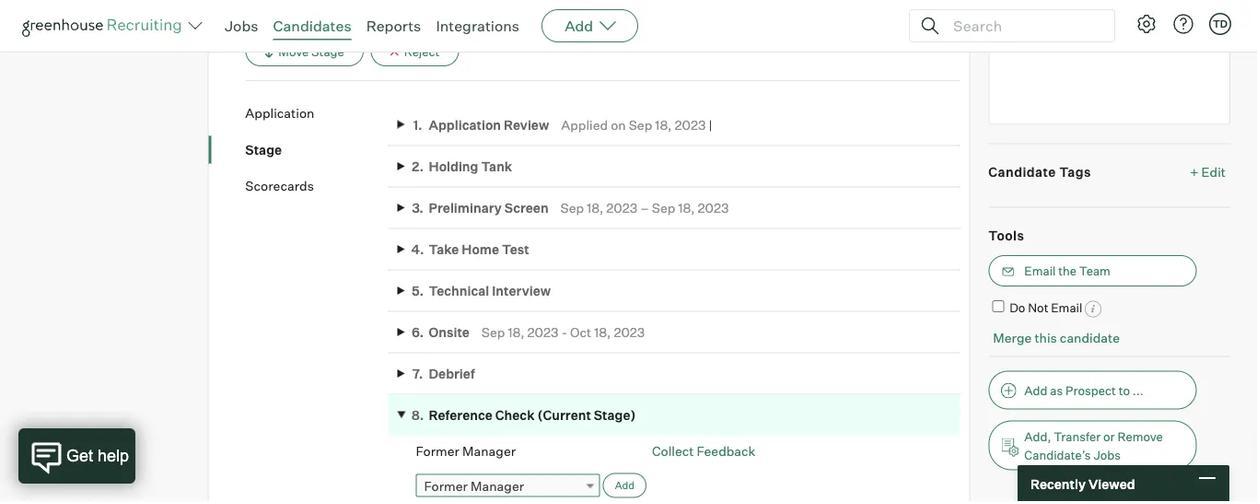 Task type: locate. For each thing, give the bounding box(es) containing it.
integrations link
[[436, 17, 520, 35]]

tags
[[1060, 164, 1092, 180]]

None text field
[[989, 33, 1231, 125]]

merge this candidate
[[993, 330, 1120, 346]]

stage)
[[594, 407, 636, 424]]

application
[[245, 105, 315, 121], [429, 117, 501, 133]]

1 horizontal spatial add
[[615, 479, 635, 492]]

screen
[[505, 200, 549, 216]]

onsite
[[429, 324, 470, 340]]

manager up former manager link
[[462, 443, 516, 460]]

add for the add link
[[615, 479, 635, 492]]

sep right on on the top of page
[[629, 117, 653, 133]]

2023 right the –
[[698, 200, 729, 216]]

candidate
[[1060, 330, 1120, 346]]

applied
[[561, 117, 608, 133]]

collect
[[652, 443, 694, 460]]

jobs
[[225, 17, 258, 35], [1094, 448, 1121, 463]]

email left the
[[1025, 264, 1056, 278]]

sep right the –
[[652, 200, 676, 216]]

setup
[[51, 1, 92, 19]]

collect feedback link
[[652, 443, 756, 460]]

configure image
[[1136, 13, 1158, 35]]

scorecards
[[245, 178, 314, 194]]

1 vertical spatial former
[[424, 478, 468, 494]]

0 vertical spatial email
[[1025, 264, 1056, 278]]

2023
[[675, 117, 706, 133], [606, 200, 638, 216], [698, 200, 729, 216], [528, 324, 559, 340], [614, 324, 645, 340]]

former manager
[[416, 443, 516, 460], [424, 478, 524, 494]]

jobs inside add, transfer or remove candidate's jobs
[[1094, 448, 1121, 463]]

jobs down or
[[1094, 448, 1121, 463]]

0 horizontal spatial jobs
[[225, 17, 258, 35]]

reject
[[404, 44, 440, 59]]

1 vertical spatial former manager
[[424, 478, 524, 494]]

merge this candidate link
[[993, 330, 1120, 346]]

8.
[[412, 407, 424, 424]]

this
[[1035, 330, 1057, 346]]

note
[[1038, 7, 1070, 23]]

Search text field
[[949, 12, 1098, 39]]

application up 2. holding tank
[[429, 117, 501, 133]]

application link
[[245, 104, 388, 122]]

1 vertical spatial email
[[1051, 301, 1083, 315]]

stage
[[311, 44, 344, 59], [245, 142, 282, 158]]

2023 left -
[[528, 324, 559, 340]]

0 vertical spatial stage
[[311, 44, 344, 59]]

sep down 5. technical interview
[[482, 324, 505, 340]]

2023 left the –
[[606, 200, 638, 216]]

1 vertical spatial add
[[1025, 383, 1048, 398]]

former down "8."
[[416, 443, 460, 460]]

18, right the –
[[678, 200, 695, 216]]

@mentions link
[[1172, 6, 1231, 24]]

0 vertical spatial former
[[416, 443, 460, 460]]

feedback
[[697, 443, 756, 460]]

2 vertical spatial add
[[615, 479, 635, 492]]

job
[[22, 1, 48, 19]]

+
[[1191, 164, 1199, 180]]

1 vertical spatial jobs
[[1094, 448, 1121, 463]]

add inside "button"
[[1025, 383, 1048, 398]]

0 horizontal spatial add
[[565, 17, 593, 35]]

manager down check
[[471, 478, 524, 494]]

the
[[1059, 264, 1077, 278]]

3.
[[412, 200, 424, 216]]

18, left the –
[[587, 200, 604, 216]]

make a note
[[989, 7, 1070, 23]]

email inside button
[[1025, 264, 1056, 278]]

debrief
[[429, 366, 475, 382]]

stage up scorecards
[[245, 142, 282, 158]]

interview
[[492, 283, 551, 299]]

team
[[1080, 264, 1111, 278]]

add, transfer or remove candidate's jobs button
[[989, 421, 1197, 471]]

|
[[709, 117, 713, 133]]

application up the stage link
[[245, 105, 315, 121]]

move
[[279, 44, 309, 59]]

oct
[[570, 324, 592, 340]]

0 vertical spatial manager
[[462, 443, 516, 460]]

2 horizontal spatial add
[[1025, 383, 1048, 398]]

email right not
[[1051, 301, 1083, 315]]

18, right on on the top of page
[[655, 117, 672, 133]]

viewed
[[1089, 476, 1136, 492]]

email the team button
[[989, 255, 1197, 287]]

0 vertical spatial jobs
[[225, 17, 258, 35]]

jobs link
[[225, 17, 258, 35]]

jobs up move stage button
[[225, 17, 258, 35]]

2023 right oct
[[614, 324, 645, 340]]

stage link
[[245, 141, 388, 159]]

email
[[1025, 264, 1056, 278], [1051, 301, 1083, 315]]

stage down the "candidates" link
[[311, 44, 344, 59]]

1 horizontal spatial jobs
[[1094, 448, 1121, 463]]

sep right screen
[[561, 200, 584, 216]]

0 horizontal spatial stage
[[245, 142, 282, 158]]

1 horizontal spatial stage
[[311, 44, 344, 59]]

0 horizontal spatial application
[[245, 105, 315, 121]]

4.
[[411, 241, 424, 258]]

0 vertical spatial add
[[565, 17, 593, 35]]

former down the reference
[[424, 478, 468, 494]]

take
[[429, 241, 459, 258]]

on
[[611, 117, 626, 133]]

1. application review applied on  sep 18, 2023 |
[[413, 117, 713, 133]]

1 vertical spatial stage
[[245, 142, 282, 158]]

2023 left |
[[675, 117, 706, 133]]

7. debrief
[[413, 366, 475, 382]]

8. reference check (current stage)
[[412, 407, 636, 424]]



Task type: vqa. For each thing, say whether or not it's contained in the screenshot.
collect feedback "link"
yes



Task type: describe. For each thing, give the bounding box(es) containing it.
@mentions
[[1172, 8, 1231, 21]]

0 vertical spatial former manager
[[416, 443, 516, 460]]

add, transfer or remove candidate's jobs
[[1025, 429, 1163, 463]]

to
[[1119, 383, 1130, 398]]

preliminary
[[429, 200, 502, 216]]

test
[[502, 241, 529, 258]]

6. onsite sep 18, 2023 - oct 18, 2023
[[412, 324, 645, 340]]

recently viewed
[[1031, 476, 1136, 492]]

merge
[[993, 330, 1032, 346]]

td button
[[1210, 13, 1232, 35]]

greenhouse recruiting image
[[22, 15, 188, 37]]

reports
[[366, 17, 421, 35]]

–
[[641, 200, 649, 216]]

former manager link
[[416, 474, 600, 497]]

make
[[989, 7, 1024, 23]]

move stage
[[279, 44, 344, 59]]

transfer
[[1054, 429, 1101, 444]]

+ edit
[[1191, 164, 1226, 180]]

or
[[1104, 429, 1115, 444]]

collect feedback
[[652, 443, 756, 460]]

2.
[[412, 159, 424, 175]]

reports link
[[366, 17, 421, 35]]

holding
[[429, 159, 479, 175]]

1 horizontal spatial application
[[429, 117, 501, 133]]

5.
[[412, 283, 424, 299]]

5. technical interview
[[412, 283, 551, 299]]

recently
[[1031, 476, 1086, 492]]

add as prospect to ...
[[1025, 383, 1144, 398]]

do not email
[[1010, 301, 1083, 315]]

tools
[[989, 227, 1025, 243]]

stage inside button
[[311, 44, 344, 59]]

as
[[1051, 383, 1063, 398]]

add for add as prospect to ...
[[1025, 383, 1048, 398]]

reference
[[429, 407, 493, 424]]

candidate's
[[1025, 448, 1091, 463]]

1 vertical spatial manager
[[471, 478, 524, 494]]

add as prospect to ... button
[[989, 371, 1197, 410]]

add button
[[542, 9, 639, 42]]

integrations
[[436, 17, 520, 35]]

18, right oct
[[594, 324, 611, 340]]

a
[[1027, 7, 1035, 23]]

Do Not Email checkbox
[[992, 301, 1004, 313]]

do
[[1010, 301, 1026, 315]]

candidate tags
[[989, 164, 1092, 180]]

remove
[[1118, 429, 1163, 444]]

td
[[1213, 18, 1228, 30]]

job setup link
[[22, 0, 162, 21]]

add,
[[1025, 429, 1052, 444]]

(current
[[538, 407, 591, 424]]

review
[[504, 117, 549, 133]]

technical
[[429, 283, 489, 299]]

candidate
[[989, 164, 1057, 180]]

2. holding tank
[[412, 159, 512, 175]]

td button
[[1206, 9, 1235, 39]]

add inside popup button
[[565, 17, 593, 35]]

reject button
[[371, 36, 459, 67]]

6.
[[412, 324, 424, 340]]

7.
[[413, 366, 423, 382]]

tank
[[481, 159, 512, 175]]

job setup
[[22, 1, 92, 19]]

scorecards link
[[245, 177, 388, 195]]

email the team
[[1025, 264, 1111, 278]]

candidates
[[273, 17, 352, 35]]

3. preliminary screen sep 18, 2023 – sep 18, 2023
[[412, 200, 729, 216]]

candidates link
[[273, 17, 352, 35]]

edit
[[1202, 164, 1226, 180]]

1.
[[413, 117, 422, 133]]

-
[[562, 324, 567, 340]]

check
[[495, 407, 535, 424]]

+ edit link
[[1186, 159, 1231, 185]]

move stage button
[[245, 36, 364, 67]]

...
[[1133, 383, 1144, 398]]

add link
[[603, 473, 647, 498]]

4. take home test
[[411, 241, 529, 258]]

not
[[1028, 301, 1049, 315]]

18, down the interview
[[508, 324, 525, 340]]



